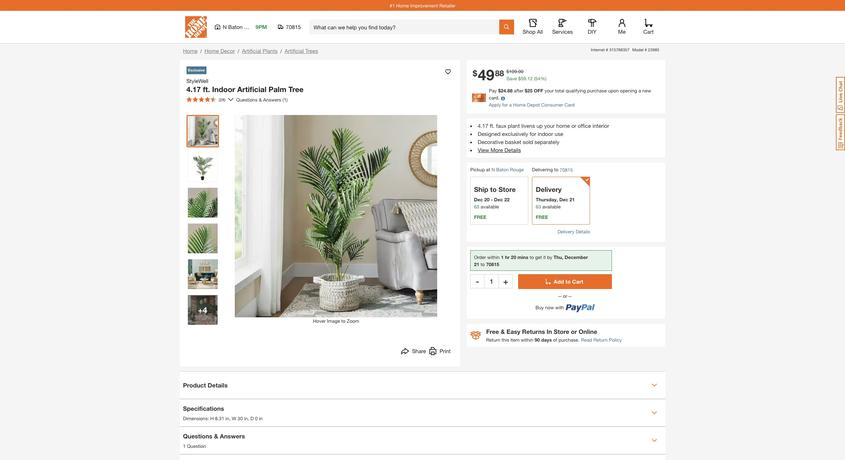 Task type: vqa. For each thing, say whether or not it's contained in the screenshot.
Depot. on the right of the page
no



Task type: describe. For each thing, give the bounding box(es) containing it.
details for delivery details
[[576, 229, 591, 235]]

21 inside "delivery thursday, dec 21 63 available"
[[570, 197, 575, 203]]

$ right pay
[[499, 88, 501, 94]]

up
[[537, 123, 543, 129]]

product
[[183, 382, 206, 389]]

1 inside the questions & answers 1 question
[[183, 444, 186, 449]]

model
[[633, 47, 644, 52]]

shop all
[[523, 28, 543, 35]]

questions & answers (1)
[[236, 97, 288, 102]]

sold
[[523, 139, 534, 145]]

$ left 49
[[473, 69, 478, 78]]

0 horizontal spatial n
[[223, 24, 227, 30]]

home up exclusive
[[183, 48, 198, 54]]

stylewell artificial trees 23985 64.0 image
[[188, 117, 218, 146]]

hover image to zoom button
[[235, 115, 438, 325]]

use
[[555, 131, 564, 137]]

new
[[643, 88, 652, 94]]

20 for within
[[511, 255, 517, 260]]

add to cart
[[554, 279, 584, 285]]

basket
[[506, 139, 522, 145]]

days
[[542, 337, 552, 343]]

purchase
[[588, 88, 607, 94]]

2 / from the left
[[238, 48, 239, 54]]

online
[[579, 328, 598, 336]]

1 vertical spatial baton
[[497, 167, 509, 173]]

more
[[491, 147, 504, 153]]

cart inside "button"
[[573, 279, 584, 285]]

returns
[[523, 328, 546, 336]]

3 / from the left
[[281, 48, 282, 54]]

$ up save
[[507, 69, 510, 74]]

70815 link
[[560, 167, 573, 174]]

0
[[255, 416, 258, 422]]

or inside 4.17 ft. faux plant livens up your home or office interior designed exclusively for indoor use decorative basket sold separately view more details
[[572, 123, 577, 129]]

shop all button
[[523, 19, 544, 35]]

of
[[554, 337, 558, 343]]

after
[[514, 88, 524, 94]]

9pm
[[256, 24, 267, 30]]

to inside delivering to 70815
[[555, 167, 559, 173]]

1 vertical spatial n
[[492, 167, 495, 173]]

1 horizontal spatial rouge
[[511, 167, 524, 173]]

plants
[[263, 48, 278, 54]]

indoor
[[212, 85, 235, 94]]

by
[[548, 255, 553, 260]]

with
[[556, 305, 565, 311]]

stylewell artificial trees 23985 77.5 image
[[188, 295, 218, 325]]

3 in from the left
[[259, 416, 263, 422]]

thu, december 21
[[475, 255, 589, 267]]

qualifying
[[566, 88, 587, 94]]

63 inside ship to store dec 20 - dec 22 63 available
[[475, 204, 480, 210]]

21 inside "thu, december 21"
[[475, 262, 480, 267]]

off
[[534, 88, 544, 94]]

2 , from the left
[[248, 416, 249, 422]]

free for to
[[475, 215, 487, 220]]

stylewell artificial trees 23985 1d.3 image
[[188, 224, 218, 254]]

read
[[582, 337, 593, 343]]

delivery thursday, dec 21 63 available
[[536, 186, 575, 210]]

read return policy link
[[582, 337, 622, 344]]

to inside button
[[342, 318, 346, 324]]

delivery for delivery details
[[558, 229, 575, 235]]

it
[[544, 255, 546, 260]]

d
[[251, 416, 254, 422]]

buy now with button
[[519, 300, 613, 313]]

dec inside "delivery thursday, dec 21 63 available"
[[560, 197, 569, 203]]

$ 49 88 $ 109 . 00 save $ 59 . 12 ( 54 %)
[[473, 66, 547, 84]]

4.5 stars image
[[187, 97, 216, 102]]

answers for questions & answers 1 question
[[220, 433, 245, 440]]

12
[[528, 76, 533, 82]]

%)
[[541, 76, 547, 82]]

& for (1)
[[259, 97, 262, 102]]

n baton rouge
[[223, 24, 260, 30]]

delivery details
[[558, 229, 591, 235]]

free & easy returns in store or online return this item within 90 days of purchase. read return policy
[[487, 328, 622, 343]]

home decor link
[[205, 48, 235, 54]]

(1)
[[283, 97, 288, 102]]

23985
[[649, 47, 660, 52]]

+ for +
[[504, 277, 509, 286]]

zoom
[[347, 318, 360, 324]]

details inside 4.17 ft. faux plant livens up your home or office interior designed exclusively for indoor use decorative basket sold separately view more details
[[505, 147, 521, 153]]

to 70815
[[480, 262, 500, 267]]

0 horizontal spatial .
[[517, 69, 519, 74]]

card.
[[489, 95, 500, 101]]

1 horizontal spatial cart
[[644, 28, 654, 35]]

(28)
[[219, 97, 226, 102]]

24.88
[[501, 88, 513, 94]]

ft. inside stylewell 4.17 ft. indoor artificial palm tree
[[203, 85, 210, 94]]

dimensions:
[[183, 416, 209, 422]]

$ right after
[[525, 88, 528, 94]]

print
[[440, 348, 451, 355]]

49
[[478, 66, 495, 84]]

home / home decor / artificial plants / artificial trees
[[183, 48, 318, 54]]

cart link
[[642, 19, 657, 35]]

n baton rouge button
[[492, 167, 524, 173]]

2 in from the left
[[244, 416, 248, 422]]

4
[[203, 306, 207, 315]]

now
[[546, 305, 555, 311]]

consumer
[[542, 102, 564, 108]]

& for 1
[[214, 433, 218, 440]]

in
[[547, 328, 553, 336]]

question
[[187, 444, 206, 449]]

2 caret image from the top
[[652, 438, 658, 444]]

2 return from the left
[[594, 337, 608, 343]]

+ for + 4
[[198, 306, 203, 315]]

free for thursday,
[[536, 215, 549, 220]]

or inside the free & easy returns in store or online return this item within 90 days of purchase. read return policy
[[572, 328, 578, 336]]

trees
[[306, 48, 318, 54]]

home left 'decor'
[[205, 48, 219, 54]]

product details
[[183, 382, 228, 389]]

available inside "delivery thursday, dec 21 63 available"
[[543, 204, 561, 210]]

delivery details button
[[558, 228, 591, 235]]

separately
[[535, 139, 560, 145]]

artificial left trees
[[285, 48, 304, 54]]

upon
[[609, 88, 619, 94]]

2 dec from the left
[[495, 197, 503, 203]]

0 horizontal spatial within
[[488, 255, 500, 260]]

mins
[[518, 255, 529, 260]]

& for returns
[[501, 328, 505, 336]]

available inside ship to store dec 20 - dec 22 63 available
[[481, 204, 500, 210]]

- button
[[471, 275, 485, 289]]

home link
[[183, 48, 198, 54]]

december
[[565, 255, 589, 260]]

1 / from the left
[[200, 48, 202, 54]]

20 for to
[[485, 197, 490, 203]]

apply for a home depot consumer card
[[489, 102, 575, 108]]

pickup at n baton rouge
[[471, 167, 524, 173]]

all
[[538, 28, 543, 35]]

70815 inside button
[[286, 24, 301, 30]]

a inside your total qualifying purchase upon opening a new card.
[[639, 88, 642, 94]]

88
[[496, 69, 505, 78]]



Task type: locate. For each thing, give the bounding box(es) containing it.
4.17 up designed
[[478, 123, 489, 129]]

2 vertical spatial 70815
[[487, 262, 500, 267]]

exclusively
[[503, 131, 529, 137]]

rouge
[[244, 24, 260, 30], [511, 167, 524, 173]]

0 vertical spatial your
[[545, 88, 554, 94]]

policy
[[610, 337, 622, 343]]

0 horizontal spatial store
[[499, 186, 516, 194]]

20 inside ship to store dec 20 - dec 22 63 available
[[485, 197, 490, 203]]

to left the '70815' link
[[555, 167, 559, 173]]

0 vertical spatial n
[[223, 24, 227, 30]]

&
[[259, 97, 262, 102], [501, 328, 505, 336], [214, 433, 218, 440]]

3 dec from the left
[[560, 197, 569, 203]]

1 horizontal spatial /
[[238, 48, 239, 54]]

ft. inside 4.17 ft. faux plant livens up your home or office interior designed exclusively for indoor use decorative basket sold separately view more details
[[490, 123, 495, 129]]

& down 8.31
[[214, 433, 218, 440]]

0 vertical spatial 4.17
[[187, 85, 201, 94]]

, left d
[[248, 416, 249, 422]]

+ inside button
[[504, 277, 509, 286]]

for down livens
[[530, 131, 537, 137]]

dec
[[475, 197, 483, 203], [495, 197, 503, 203], [560, 197, 569, 203]]

your inside your total qualifying purchase upon opening a new card.
[[545, 88, 554, 94]]

0 vertical spatial caret image
[[652, 383, 658, 388]]

1 vertical spatial delivery
[[558, 229, 575, 235]]

free down thursday,
[[536, 215, 549, 220]]

1 horizontal spatial #
[[645, 47, 648, 52]]

order
[[475, 255, 487, 260]]

1 vertical spatial 1
[[183, 444, 186, 449]]

apply now image
[[472, 93, 489, 102]]

diy button
[[582, 19, 604, 35]]

questions & answers 1 question
[[183, 433, 245, 449]]

1 vertical spatial or
[[562, 294, 569, 299]]

1 horizontal spatial baton
[[497, 167, 509, 173]]

$ down 00
[[519, 76, 521, 82]]

services
[[553, 28, 573, 35]]

caret image up caret icon
[[652, 383, 658, 388]]

stylewell 4.17 ft. indoor artificial palm tree
[[187, 77, 304, 94]]

caret image
[[652, 411, 658, 416]]

share
[[412, 348, 426, 355]]

order within 1 hr 20 mins to get it by
[[475, 255, 554, 260]]

1 horizontal spatial .
[[527, 76, 528, 82]]

/ right the home link
[[200, 48, 202, 54]]

dec left '22'
[[495, 197, 503, 203]]

-
[[491, 197, 493, 203], [476, 277, 479, 286]]

answers
[[263, 97, 281, 102], [220, 433, 245, 440]]

1 horizontal spatial within
[[521, 337, 534, 343]]

baton right at
[[497, 167, 509, 173]]

/ right 'decor'
[[238, 48, 239, 54]]

# left 23985
[[645, 47, 648, 52]]

questions for questions & answers (1)
[[236, 97, 258, 102]]

2 horizontal spatial in
[[259, 416, 263, 422]]

1 horizontal spatial questions
[[236, 97, 258, 102]]

1 horizontal spatial ft.
[[490, 123, 495, 129]]

view
[[478, 147, 490, 153]]

63 inside "delivery thursday, dec 21 63 available"
[[536, 204, 542, 210]]

& inside the free & easy returns in store or online return this item within 90 days of purchase. read return policy
[[501, 328, 505, 336]]

1 horizontal spatial store
[[554, 328, 570, 336]]

to right add
[[566, 279, 571, 285]]

, left w
[[229, 416, 231, 422]]

home right #1
[[397, 3, 409, 8]]

4.17 ft. faux plant livens up your home or office interior designed exclusively for indoor use decorative basket sold separately view more details
[[478, 123, 610, 153]]

info image
[[501, 97, 505, 101]]

product details button
[[180, 372, 666, 399]]

livens
[[522, 123, 536, 129]]

or up buy now with button
[[562, 294, 569, 299]]

20 right hr
[[511, 255, 517, 260]]

within up to 70815
[[488, 255, 500, 260]]

8.31
[[215, 416, 224, 422]]

0 vertical spatial &
[[259, 97, 262, 102]]

details
[[505, 147, 521, 153], [576, 229, 591, 235], [208, 382, 228, 389]]

0 horizontal spatial baton
[[228, 24, 243, 30]]

ship
[[475, 186, 489, 194]]

70815 inside delivering to 70815
[[560, 167, 573, 173]]

delivery
[[536, 186, 562, 194], [558, 229, 575, 235]]

stylewell artificial trees 23985 a0.2 image
[[188, 188, 218, 218]]

delivery inside "delivery thursday, dec 21 63 available"
[[536, 186, 562, 194]]

in left w
[[226, 416, 229, 422]]

delivery up thu,
[[558, 229, 575, 235]]

315788357
[[610, 47, 630, 52]]

1 horizontal spatial n
[[492, 167, 495, 173]]

0 horizontal spatial 4.17
[[187, 85, 201, 94]]

plant
[[508, 123, 520, 129]]

your left total
[[545, 88, 554, 94]]

print button
[[429, 347, 451, 357]]

0 vertical spatial 70815
[[286, 24, 301, 30]]

questions
[[236, 97, 258, 102], [183, 433, 213, 440]]

1 horizontal spatial 4.17
[[478, 123, 489, 129]]

at
[[487, 167, 491, 173]]

1 63 from the left
[[475, 204, 480, 210]]

2 horizontal spatial dec
[[560, 197, 569, 203]]

& up this
[[501, 328, 505, 336]]

store
[[499, 186, 516, 194], [554, 328, 570, 336]]

2 horizontal spatial &
[[501, 328, 505, 336]]

- inside button
[[476, 277, 479, 286]]

0 horizontal spatial free
[[475, 215, 487, 220]]

1 horizontal spatial 20
[[511, 255, 517, 260]]

$
[[473, 69, 478, 78], [507, 69, 510, 74], [519, 76, 521, 82], [499, 88, 501, 94], [525, 88, 528, 94]]

63 down thursday,
[[536, 204, 542, 210]]

hr
[[506, 255, 510, 260]]

1 vertical spatial caret image
[[652, 438, 658, 444]]

delivery up thursday,
[[536, 186, 562, 194]]

artificial left plants
[[242, 48, 261, 54]]

1 , from the left
[[229, 416, 231, 422]]

questions for questions & answers 1 question
[[183, 433, 213, 440]]

to inside ship to store dec 20 - dec 22 63 available
[[491, 186, 497, 194]]

2 vertical spatial or
[[572, 328, 578, 336]]

1 horizontal spatial return
[[594, 337, 608, 343]]

1 horizontal spatial answers
[[263, 97, 281, 102]]

baton up 'decor'
[[228, 24, 243, 30]]

1 horizontal spatial -
[[491, 197, 493, 203]]

your up indoor
[[545, 123, 555, 129]]

1 horizontal spatial in
[[244, 416, 248, 422]]

or
[[572, 123, 577, 129], [562, 294, 569, 299], [572, 328, 578, 336]]

1 horizontal spatial &
[[259, 97, 262, 102]]

0 vertical spatial or
[[572, 123, 577, 129]]

30
[[238, 416, 243, 422]]

available down thursday,
[[543, 204, 561, 210]]

0 vertical spatial .
[[517, 69, 519, 74]]

easy
[[507, 328, 521, 336]]

63 down "ship"
[[475, 204, 480, 210]]

.
[[517, 69, 519, 74], [527, 76, 528, 82]]

thursday,
[[536, 197, 559, 203]]

& inside the questions & answers 1 question
[[214, 433, 218, 440]]

70815 up artificial trees link
[[286, 24, 301, 30]]

# right internet
[[607, 47, 609, 52]]

thu,
[[554, 255, 564, 260]]

0 horizontal spatial a
[[510, 102, 512, 108]]

within inside the free & easy returns in store or online return this item within 90 days of purchase. read return policy
[[521, 337, 534, 343]]

1 horizontal spatial 1
[[502, 255, 504, 260]]

0 vertical spatial 1
[[502, 255, 504, 260]]

20
[[485, 197, 490, 203], [511, 255, 517, 260]]

1 horizontal spatial for
[[530, 131, 537, 137]]

2 vertical spatial details
[[208, 382, 228, 389]]

add
[[554, 279, 565, 285]]

1 vertical spatial answers
[[220, 433, 245, 440]]

add to cart button
[[519, 275, 613, 289]]

1
[[502, 255, 504, 260], [183, 444, 186, 449]]

1 horizontal spatial 63
[[536, 204, 542, 210]]

2 available from the left
[[543, 204, 561, 210]]

details right product
[[208, 382, 228, 389]]

delivery for delivery thursday, dec 21 63 available
[[536, 186, 562, 194]]

1 vertical spatial for
[[530, 131, 537, 137]]

in right 30
[[244, 416, 248, 422]]

1 dec from the left
[[475, 197, 483, 203]]

1 vertical spatial store
[[554, 328, 570, 336]]

1 vertical spatial questions
[[183, 433, 213, 440]]

details up december
[[576, 229, 591, 235]]

1 horizontal spatial +
[[504, 277, 509, 286]]

feedback link image
[[837, 114, 846, 151]]

rouge up home / home decor / artificial plants / artificial trees
[[244, 24, 260, 30]]

2 horizontal spatial 70815
[[560, 167, 573, 173]]

free
[[475, 215, 487, 220], [536, 215, 549, 220]]

1 horizontal spatial ,
[[248, 416, 249, 422]]

1 horizontal spatial 21
[[570, 197, 575, 203]]

None field
[[485, 275, 499, 289]]

faux
[[497, 123, 507, 129]]

2 horizontal spatial details
[[576, 229, 591, 235]]

2 free from the left
[[536, 215, 549, 220]]

& down stylewell 4.17 ft. indoor artificial palm tree
[[259, 97, 262, 102]]

2 horizontal spatial /
[[281, 48, 282, 54]]

0 vertical spatial within
[[488, 255, 500, 260]]

get
[[536, 255, 542, 260]]

What can we help you find today? search field
[[314, 20, 499, 34]]

free down ship to store dec 20 - dec 22 63 available
[[475, 215, 487, 220]]

0 vertical spatial 21
[[570, 197, 575, 203]]

1 vertical spatial your
[[545, 123, 555, 129]]

decorative
[[478, 139, 504, 145]]

1 available from the left
[[481, 204, 500, 210]]

purchase.
[[559, 337, 580, 343]]

your inside 4.17 ft. faux plant livens up your home or office interior designed exclusively for indoor use decorative basket sold separately view more details
[[545, 123, 555, 129]]

decor
[[221, 48, 235, 54]]

return down free
[[487, 337, 501, 343]]

live chat image
[[837, 77, 846, 113]]

to left get
[[530, 255, 534, 260]]

0 horizontal spatial 70815
[[286, 24, 301, 30]]

0 vertical spatial baton
[[228, 24, 243, 30]]

store up the of
[[554, 328, 570, 336]]

21
[[570, 197, 575, 203], [475, 262, 480, 267]]

w
[[232, 416, 236, 422]]

internet # 315788357 model # 23985
[[592, 47, 660, 52]]

for down info image
[[503, 102, 508, 108]]

cart up 23985
[[644, 28, 654, 35]]

90
[[535, 337, 540, 343]]

caret image down caret icon
[[652, 438, 658, 444]]

0 horizontal spatial rouge
[[244, 24, 260, 30]]

0 horizontal spatial return
[[487, 337, 501, 343]]

1 caret image from the top
[[652, 383, 658, 388]]

view more details link
[[478, 147, 521, 153]]

improvement
[[411, 3, 439, 8]]

+
[[504, 277, 509, 286], [198, 306, 203, 315]]

1 horizontal spatial available
[[543, 204, 561, 210]]

to right "ship"
[[491, 186, 497, 194]]

delivering
[[533, 167, 553, 173]]

delivery inside button
[[558, 229, 575, 235]]

(
[[535, 76, 536, 82]]

retailer
[[440, 3, 456, 8]]

0 horizontal spatial questions
[[183, 433, 213, 440]]

- down the order
[[476, 277, 479, 286]]

return right read
[[594, 337, 608, 343]]

0 horizontal spatial answers
[[220, 433, 245, 440]]

21 down the order
[[475, 262, 480, 267]]

0 vertical spatial cart
[[644, 28, 654, 35]]

n up 'decor'
[[223, 24, 227, 30]]

25
[[528, 88, 533, 94]]

artificial plants link
[[242, 48, 278, 54]]

1 # from the left
[[607, 47, 609, 52]]

artificial up questions & answers (1)
[[237, 85, 267, 94]]

20 down "ship"
[[485, 197, 490, 203]]

1 left hr
[[502, 255, 504, 260]]

palm
[[269, 85, 287, 94]]

0 vertical spatial 20
[[485, 197, 490, 203]]

0 vertical spatial a
[[639, 88, 642, 94]]

answers down palm
[[263, 97, 281, 102]]

0 horizontal spatial #
[[607, 47, 609, 52]]

0 horizontal spatial /
[[200, 48, 202, 54]]

caret image inside 'product details' button
[[652, 383, 658, 388]]

54
[[536, 76, 541, 82]]

1 vertical spatial &
[[501, 328, 505, 336]]

0 horizontal spatial -
[[476, 277, 479, 286]]

1 vertical spatial details
[[576, 229, 591, 235]]

me
[[619, 28, 626, 35]]

store inside ship to store dec 20 - dec 22 63 available
[[499, 186, 516, 194]]

59
[[521, 76, 527, 82]]

0 vertical spatial -
[[491, 197, 493, 203]]

0 horizontal spatial 1
[[183, 444, 186, 449]]

hover image to zoom
[[313, 318, 360, 324]]

details down basket
[[505, 147, 521, 153]]

a down 24.88
[[510, 102, 512, 108]]

within left 90
[[521, 337, 534, 343]]

to left zoom
[[342, 318, 346, 324]]

buy now with
[[536, 305, 565, 311]]

rouge left "delivering"
[[511, 167, 524, 173]]

0 vertical spatial ft.
[[203, 85, 210, 94]]

4.17
[[187, 85, 201, 94], [478, 123, 489, 129]]

0 vertical spatial details
[[505, 147, 521, 153]]

to inside "button"
[[566, 279, 571, 285]]

exclusive
[[188, 68, 205, 72]]

2 63 from the left
[[536, 204, 542, 210]]

a left new
[[639, 88, 642, 94]]

70815 up + button
[[487, 262, 500, 267]]

70815 button
[[278, 24, 301, 30]]

21 right thursday,
[[570, 197, 575, 203]]

your
[[545, 88, 554, 94], [545, 123, 555, 129]]

4.17 down stylewell
[[187, 85, 201, 94]]

home left the depot
[[514, 102, 526, 108]]

answers inside the questions & answers 1 question
[[220, 433, 245, 440]]

0 vertical spatial for
[[503, 102, 508, 108]]

1 horizontal spatial a
[[639, 88, 642, 94]]

this
[[502, 337, 510, 343]]

0 vertical spatial +
[[504, 277, 509, 286]]

dec down "ship"
[[475, 197, 483, 203]]

ft. up designed
[[490, 123, 495, 129]]

questions inside the questions & answers 1 question
[[183, 433, 213, 440]]

n right at
[[492, 167, 495, 173]]

opening
[[621, 88, 638, 94]]

1 vertical spatial rouge
[[511, 167, 524, 173]]

1 horizontal spatial free
[[536, 215, 549, 220]]

internet
[[592, 47, 605, 52]]

2 # from the left
[[645, 47, 648, 52]]

0 horizontal spatial +
[[198, 306, 203, 315]]

details for product details
[[208, 382, 228, 389]]

stylewell artificial trees 23985 40.1 image
[[188, 152, 218, 182]]

for inside 4.17 ft. faux plant livens up your home or office interior designed exclusively for indoor use decorative basket sold separately view more details
[[530, 131, 537, 137]]

available down "ship"
[[481, 204, 500, 210]]

1 horizontal spatial 70815
[[487, 262, 500, 267]]

- left '22'
[[491, 197, 493, 203]]

4.17 inside 4.17 ft. faux plant livens up your home or office interior designed exclusively for indoor use decorative basket sold separately view more details
[[478, 123, 489, 129]]

0 horizontal spatial 63
[[475, 204, 480, 210]]

#1 home improvement retailer
[[390, 3, 456, 8]]

artificial inside stylewell 4.17 ft. indoor artificial palm tree
[[237, 85, 267, 94]]

0 vertical spatial answers
[[263, 97, 281, 102]]

1 left question
[[183, 444, 186, 449]]

or up purchase. at the bottom right of the page
[[572, 328, 578, 336]]

0 horizontal spatial 20
[[485, 197, 490, 203]]

/ right plants
[[281, 48, 282, 54]]

+ button
[[499, 275, 513, 289]]

buy
[[536, 305, 544, 311]]

or left office
[[572, 123, 577, 129]]

0 horizontal spatial 21
[[475, 262, 480, 267]]

1 vertical spatial ft.
[[490, 123, 495, 129]]

dec right thursday,
[[560, 197, 569, 203]]

store inside the free & easy returns in store or online return this item within 90 days of purchase. read return policy
[[554, 328, 570, 336]]

icon image
[[471, 332, 482, 340]]

1 return from the left
[[487, 337, 501, 343]]

1 in from the left
[[226, 416, 229, 422]]

0 horizontal spatial for
[[503, 102, 508, 108]]

0 horizontal spatial &
[[214, 433, 218, 440]]

stylewell
[[187, 77, 209, 84]]

to down the order
[[481, 262, 485, 267]]

1 free from the left
[[475, 215, 487, 220]]

1 vertical spatial -
[[476, 277, 479, 286]]

the home depot logo image
[[185, 16, 207, 38]]

109
[[510, 69, 517, 74]]

70815 right "delivering"
[[560, 167, 573, 173]]

questions up question
[[183, 433, 213, 440]]

cart right add
[[573, 279, 584, 285]]

interior
[[593, 123, 610, 129]]

store up '22'
[[499, 186, 516, 194]]

ft. up (28) button
[[203, 85, 210, 94]]

0 horizontal spatial ft.
[[203, 85, 210, 94]]

1 vertical spatial +
[[198, 306, 203, 315]]

1 vertical spatial a
[[510, 102, 512, 108]]

a
[[639, 88, 642, 94], [510, 102, 512, 108]]

4.17 inside stylewell 4.17 ft. indoor artificial palm tree
[[187, 85, 201, 94]]

stylewell artificial trees 23985 66.4 image
[[188, 260, 218, 289]]

(28) link
[[184, 94, 234, 105]]

office
[[578, 123, 592, 129]]

1 vertical spatial cart
[[573, 279, 584, 285]]

answers down w
[[220, 433, 245, 440]]

0 vertical spatial rouge
[[244, 24, 260, 30]]

- inside ship to store dec 20 - dec 22 63 available
[[491, 197, 493, 203]]

1 vertical spatial .
[[527, 76, 528, 82]]

n
[[223, 24, 227, 30], [492, 167, 495, 173]]

in right 0
[[259, 416, 263, 422]]

questions down stylewell 4.17 ft. indoor artificial palm tree
[[236, 97, 258, 102]]

caret image
[[652, 383, 658, 388], [652, 438, 658, 444]]

answers for questions & answers (1)
[[263, 97, 281, 102]]



